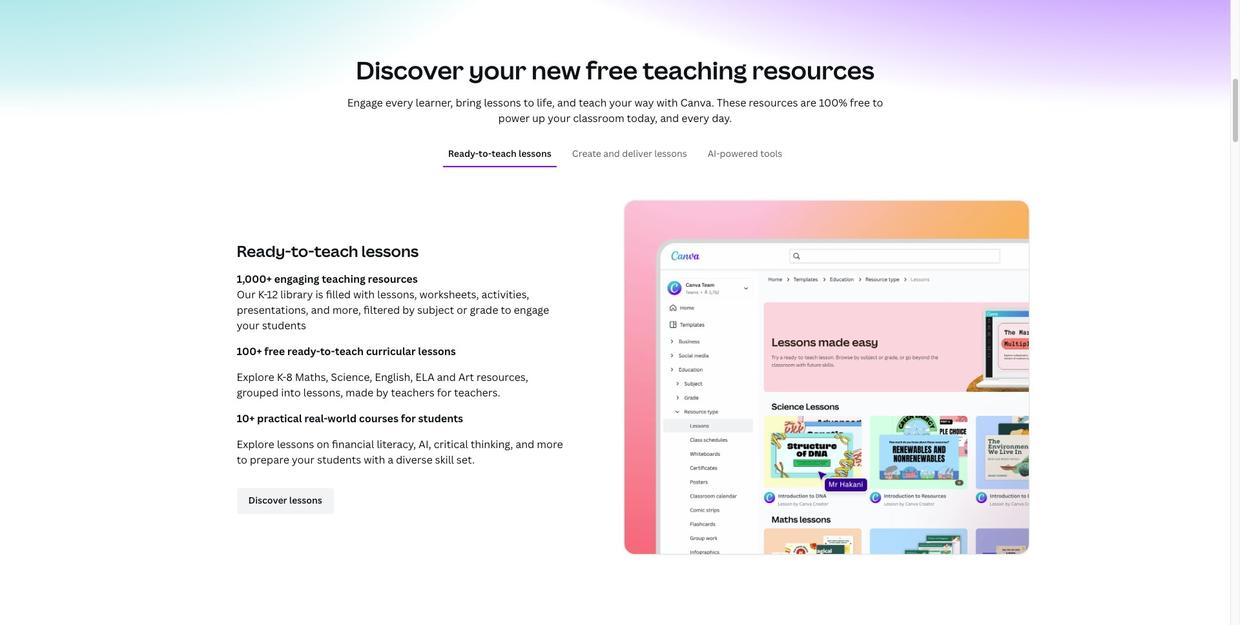 Task type: describe. For each thing, give the bounding box(es) containing it.
10+
[[237, 411, 255, 425]]

create and deliver lessons button
[[567, 141, 692, 166]]

teachers
[[391, 385, 434, 400]]

or
[[457, 303, 467, 317]]

ai,
[[419, 437, 431, 451]]

engaging
[[274, 272, 319, 286]]

english,
[[375, 370, 413, 384]]

free inside engage every learner, bring lessons to life, and teach your way with canva. these resources are 100% free to power up your classroom today, and every day.
[[850, 96, 870, 110]]

teaching inside 1,000+ engaging teaching resources our k-12 library is filled with lessons, worksheets, activities, presentations, and more, filtered by subject or grade to engage your students
[[322, 272, 366, 286]]

and inside 1,000+ engaging teaching resources our k-12 library is filled with lessons, worksheets, activities, presentations, and more, filtered by subject or grade to engage your students
[[311, 303, 330, 317]]

filled
[[326, 287, 351, 301]]

ai-
[[708, 147, 720, 160]]

resources,
[[477, 370, 528, 384]]

diverse
[[396, 452, 433, 467]]

financial
[[332, 437, 374, 451]]

made
[[346, 385, 374, 400]]

to right 100%
[[873, 96, 883, 110]]

lessons inside engage every learner, bring lessons to life, and teach your way with canva. these resources are 100% free to power up your classroom today, and every day.
[[484, 96, 521, 110]]

1 vertical spatial to-
[[291, 240, 314, 261]]

curricular
[[366, 344, 416, 358]]

canva.
[[681, 96, 714, 110]]

0 horizontal spatial ready-
[[237, 240, 291, 261]]

real-
[[304, 411, 328, 425]]

create and deliver lessons
[[572, 147, 687, 160]]

art
[[458, 370, 474, 384]]

ai-powered tools
[[708, 147, 782, 160]]

your inside explore lessons on financial literacy, ai, critical thinking, and more to prepare your students with a diverse skill set.
[[292, 452, 315, 467]]

courses
[[359, 411, 399, 425]]

lessons right deliver
[[654, 147, 687, 160]]

classroom
[[573, 111, 624, 125]]

lessons up ela
[[418, 344, 456, 358]]

into
[[281, 385, 301, 400]]

thinking,
[[471, 437, 513, 451]]

prepare
[[250, 452, 289, 467]]

to inside 1,000+ engaging teaching resources our k-12 library is filled with lessons, worksheets, activities, presentations, and more, filtered by subject or grade to engage your students
[[501, 303, 511, 317]]

and right today,
[[660, 111, 679, 125]]

day.
[[712, 111, 732, 125]]

more
[[537, 437, 563, 451]]

way
[[635, 96, 654, 110]]

ready-
[[287, 344, 320, 358]]

and right life,
[[557, 96, 576, 110]]

0 horizontal spatial for
[[401, 411, 416, 425]]

k- inside 1,000+ engaging teaching resources our k-12 library is filled with lessons, worksheets, activities, presentations, and more, filtered by subject or grade to engage your students
[[258, 287, 267, 301]]

worksheets,
[[420, 287, 479, 301]]

a
[[388, 452, 393, 467]]

world
[[328, 411, 357, 425]]

deliver
[[622, 147, 652, 160]]

discover
[[356, 53, 464, 87]]

teach inside engage every learner, bring lessons to life, and teach your way with canva. these resources are 100% free to power up your classroom today, and every day.
[[579, 96, 607, 110]]

your right up
[[548, 111, 571, 125]]

with inside 1,000+ engaging teaching resources our k-12 library is filled with lessons, worksheets, activities, presentations, and more, filtered by subject or grade to engage your students
[[353, 287, 375, 301]]

ai-powered tools button
[[703, 141, 788, 166]]

10+ practical real-world courses for students
[[237, 411, 463, 425]]

literacy,
[[377, 437, 416, 451]]

discover your new free teaching resources
[[356, 53, 875, 87]]

0 horizontal spatial free
[[264, 344, 285, 358]]

your left way
[[609, 96, 632, 110]]

resources inside 1,000+ engaging teaching resources our k-12 library is filled with lessons, worksheets, activities, presentations, and more, filtered by subject or grade to engage your students
[[368, 272, 418, 286]]

these
[[717, 96, 746, 110]]

engage
[[514, 303, 549, 317]]

new
[[532, 53, 581, 87]]

on
[[317, 437, 329, 451]]

up
[[532, 111, 545, 125]]

library
[[280, 287, 313, 301]]

teach inside ready-to-teach lessons button
[[492, 147, 517, 160]]

skill
[[435, 452, 454, 467]]

filtered
[[364, 303, 400, 317]]

and inside button
[[604, 147, 620, 160]]

ela
[[416, 370, 435, 384]]

presentations,
[[237, 303, 309, 317]]

to left life,
[[524, 96, 534, 110]]

for inside explore k-8 maths, science, english, ela and art resources, grouped into lessons, made by teachers for teachers.
[[437, 385, 452, 400]]

explore k-8 maths, science, english, ela and art resources, grouped into lessons, made by teachers for teachers.
[[237, 370, 528, 400]]

1 horizontal spatial teaching
[[643, 53, 747, 87]]

ready- inside button
[[448, 147, 479, 160]]

12
[[267, 287, 278, 301]]

powered
[[720, 147, 758, 160]]

learner,
[[416, 96, 453, 110]]

1,000+ engaging teaching resources our k-12 library is filled with lessons, worksheets, activities, presentations, and more, filtered by subject or grade to engage your students
[[237, 272, 549, 332]]



Task type: vqa. For each thing, say whether or not it's contained in the screenshot.
Art
yes



Task type: locate. For each thing, give the bounding box(es) containing it.
k-
[[258, 287, 267, 301], [277, 370, 286, 384]]

1 vertical spatial teaching
[[322, 272, 366, 286]]

to-
[[479, 147, 492, 160], [291, 240, 314, 261], [320, 344, 335, 358]]

teach down power
[[492, 147, 517, 160]]

to- down bring
[[479, 147, 492, 160]]

your
[[469, 53, 527, 87], [609, 96, 632, 110], [548, 111, 571, 125], [237, 318, 260, 332], [292, 452, 315, 467]]

ready- down bring
[[448, 147, 479, 160]]

by right filtered
[[402, 303, 415, 317]]

2 horizontal spatial to-
[[479, 147, 492, 160]]

100+ free ready-to-teach curricular lessons
[[237, 344, 456, 358]]

0 vertical spatial ready-to-teach lessons
[[448, 147, 552, 160]]

and inside explore lessons on financial literacy, ai, critical thinking, and more to prepare your students with a diverse skill set.
[[516, 437, 534, 451]]

1 vertical spatial by
[[376, 385, 388, 400]]

0 vertical spatial teaching
[[643, 53, 747, 87]]

8
[[286, 370, 292, 384]]

grouped
[[237, 385, 279, 400]]

100+
[[237, 344, 262, 358]]

explore inside explore lessons on financial literacy, ai, critical thinking, and more to prepare your students with a diverse skill set.
[[237, 437, 274, 451]]

lessons, inside 1,000+ engaging teaching resources our k-12 library is filled with lessons, worksheets, activities, presentations, and more, filtered by subject or grade to engage your students
[[377, 287, 417, 301]]

0 horizontal spatial teaching
[[322, 272, 366, 286]]

explore inside explore k-8 maths, science, english, ela and art resources, grouped into lessons, made by teachers for teachers.
[[237, 370, 274, 384]]

2 vertical spatial free
[[264, 344, 285, 358]]

0 vertical spatial every
[[385, 96, 413, 110]]

1 vertical spatial resources
[[749, 96, 798, 110]]

practical
[[257, 411, 302, 425]]

lessons, down maths,
[[303, 385, 343, 400]]

teachers.
[[454, 385, 500, 400]]

2 vertical spatial students
[[317, 452, 361, 467]]

0 horizontal spatial k-
[[258, 287, 267, 301]]

and down is
[[311, 303, 330, 317]]

lessons down up
[[519, 147, 552, 160]]

1 horizontal spatial ready-
[[448, 147, 479, 160]]

k- inside explore k-8 maths, science, english, ela and art resources, grouped into lessons, made by teachers for teachers.
[[277, 370, 286, 384]]

1 horizontal spatial lessons,
[[377, 287, 417, 301]]

every right engage
[[385, 96, 413, 110]]

k- right our
[[258, 287, 267, 301]]

teaching
[[643, 53, 747, 87], [322, 272, 366, 286]]

students inside explore lessons on financial literacy, ai, critical thinking, and more to prepare your students with a diverse skill set.
[[317, 452, 361, 467]]

and inside explore k-8 maths, science, english, ela and art resources, grouped into lessons, made by teachers for teachers.
[[437, 370, 456, 384]]

maths,
[[295, 370, 328, 384]]

students up critical
[[418, 411, 463, 425]]

2 vertical spatial resources
[[368, 272, 418, 286]]

1 horizontal spatial every
[[682, 111, 709, 125]]

100%
[[819, 96, 847, 110]]

0 horizontal spatial ready-to-teach lessons
[[237, 240, 419, 261]]

to left prepare at the left bottom of page
[[237, 452, 247, 467]]

and left more on the bottom of page
[[516, 437, 534, 451]]

lessons
[[484, 96, 521, 110], [519, 147, 552, 160], [654, 147, 687, 160], [361, 240, 419, 261], [418, 344, 456, 358], [277, 437, 314, 451]]

by inside explore k-8 maths, science, english, ela and art resources, grouped into lessons, made by teachers for teachers.
[[376, 385, 388, 400]]

explore
[[237, 370, 274, 384], [237, 437, 274, 451]]

0 horizontal spatial every
[[385, 96, 413, 110]]

ready-to-teach lessons up engaging
[[237, 240, 419, 261]]

to
[[524, 96, 534, 110], [873, 96, 883, 110], [501, 303, 511, 317], [237, 452, 247, 467]]

with left a
[[364, 452, 385, 467]]

1 horizontal spatial k-
[[277, 370, 286, 384]]

ready-
[[448, 147, 479, 160], [237, 240, 291, 261]]

is
[[315, 287, 323, 301]]

0 vertical spatial lessons,
[[377, 287, 417, 301]]

0 horizontal spatial students
[[262, 318, 306, 332]]

1 horizontal spatial by
[[402, 303, 415, 317]]

for right 'teachers'
[[437, 385, 452, 400]]

0 vertical spatial by
[[402, 303, 415, 317]]

every down canva.
[[682, 111, 709, 125]]

0 vertical spatial with
[[657, 96, 678, 110]]

more,
[[332, 303, 361, 317]]

k- up "into"
[[277, 370, 286, 384]]

our
[[237, 287, 256, 301]]

1,000+
[[237, 272, 272, 286]]

teach up the filled in the top of the page
[[314, 240, 358, 261]]

2 horizontal spatial students
[[418, 411, 463, 425]]

explore for to
[[237, 437, 274, 451]]

1 horizontal spatial to-
[[320, 344, 335, 358]]

0 vertical spatial students
[[262, 318, 306, 332]]

teaching up the filled in the top of the page
[[322, 272, 366, 286]]

and left art
[[437, 370, 456, 384]]

your right prepare at the left bottom of page
[[292, 452, 315, 467]]

0 vertical spatial free
[[586, 53, 638, 87]]

lessons inside explore lessons on financial literacy, ai, critical thinking, and more to prepare your students with a diverse skill set.
[[277, 437, 314, 451]]

for down 'teachers'
[[401, 411, 416, 425]]

0 vertical spatial k-
[[258, 287, 267, 301]]

ready-to-teach lessons button
[[443, 141, 557, 166]]

to inside explore lessons on financial literacy, ai, critical thinking, and more to prepare your students with a diverse skill set.
[[237, 452, 247, 467]]

resources up "are" at the top right of the page
[[752, 53, 875, 87]]

science,
[[331, 370, 372, 384]]

activities,
[[482, 287, 529, 301]]

0 vertical spatial resources
[[752, 53, 875, 87]]

by inside 1,000+ engaging teaching resources our k-12 library is filled with lessons, worksheets, activities, presentations, and more, filtered by subject or grade to engage your students
[[402, 303, 415, 317]]

2 horizontal spatial free
[[850, 96, 870, 110]]

resources left "are" at the top right of the page
[[749, 96, 798, 110]]

0 vertical spatial to-
[[479, 147, 492, 160]]

2 vertical spatial to-
[[320, 344, 335, 358]]

with right way
[[657, 96, 678, 110]]

resources
[[752, 53, 875, 87], [749, 96, 798, 110], [368, 272, 418, 286]]

with
[[657, 96, 678, 110], [353, 287, 375, 301], [364, 452, 385, 467]]

free right 100%
[[850, 96, 870, 110]]

explore up the grouped
[[237, 370, 274, 384]]

students inside 1,000+ engaging teaching resources our k-12 library is filled with lessons, worksheets, activities, presentations, and more, filtered by subject or grade to engage your students
[[262, 318, 306, 332]]

students down financial
[[317, 452, 361, 467]]

lessons up power
[[484, 96, 521, 110]]

2 explore from the top
[[237, 437, 274, 451]]

lessons, inside explore k-8 maths, science, english, ela and art resources, grouped into lessons, made by teachers for teachers.
[[303, 385, 343, 400]]

0 vertical spatial for
[[437, 385, 452, 400]]

free
[[586, 53, 638, 87], [850, 96, 870, 110], [264, 344, 285, 358]]

teaching up canva.
[[643, 53, 747, 87]]

0 horizontal spatial by
[[376, 385, 388, 400]]

1 vertical spatial with
[[353, 287, 375, 301]]

ready- up 1,000+
[[237, 240, 291, 261]]

free up engage every learner, bring lessons to life, and teach your way with canva. these resources are 100% free to power up your classroom today, and every day.
[[586, 53, 638, 87]]

and
[[557, 96, 576, 110], [660, 111, 679, 125], [604, 147, 620, 160], [311, 303, 330, 317], [437, 370, 456, 384], [516, 437, 534, 451]]

resources inside engage every learner, bring lessons to life, and teach your way with canva. these resources are 100% free to power up your classroom today, and every day.
[[749, 96, 798, 110]]

for
[[437, 385, 452, 400], [401, 411, 416, 425]]

set.
[[457, 452, 475, 467]]

explore up prepare at the left bottom of page
[[237, 437, 274, 451]]

by down english,
[[376, 385, 388, 400]]

1 explore from the top
[[237, 370, 274, 384]]

today,
[[627, 111, 658, 125]]

your inside 1,000+ engaging teaching resources our k-12 library is filled with lessons, worksheets, activities, presentations, and more, filtered by subject or grade to engage your students
[[237, 318, 260, 332]]

by
[[402, 303, 415, 317], [376, 385, 388, 400]]

your up 100+
[[237, 318, 260, 332]]

1 vertical spatial ready-to-teach lessons
[[237, 240, 419, 261]]

1 vertical spatial ready-
[[237, 240, 291, 261]]

teach up science,
[[335, 344, 364, 358]]

with inside explore lessons on financial literacy, ai, critical thinking, and more to prepare your students with a diverse skill set.
[[364, 452, 385, 467]]

students
[[262, 318, 306, 332], [418, 411, 463, 425], [317, 452, 361, 467]]

1 horizontal spatial ready-to-teach lessons
[[448, 147, 552, 160]]

are
[[800, 96, 816, 110]]

1 vertical spatial explore
[[237, 437, 274, 451]]

grade
[[470, 303, 498, 317]]

to- inside ready-to-teach lessons button
[[479, 147, 492, 160]]

lessons, up filtered
[[377, 287, 417, 301]]

every
[[385, 96, 413, 110], [682, 111, 709, 125]]

0 vertical spatial ready-
[[448, 147, 479, 160]]

ready-to-teach lessons down power
[[448, 147, 552, 160]]

life,
[[537, 96, 555, 110]]

engage
[[347, 96, 383, 110]]

lessons up 1,000+ engaging teaching resources our k-12 library is filled with lessons, worksheets, activities, presentations, and more, filtered by subject or grade to engage your students
[[361, 240, 419, 261]]

ready-to-teach lessons inside ready-to-teach lessons button
[[448, 147, 552, 160]]

teach
[[579, 96, 607, 110], [492, 147, 517, 160], [314, 240, 358, 261], [335, 344, 364, 358]]

0 horizontal spatial to-
[[291, 240, 314, 261]]

your up bring
[[469, 53, 527, 87]]

2 vertical spatial with
[[364, 452, 385, 467]]

to- up maths,
[[320, 344, 335, 358]]

students down presentations,
[[262, 318, 306, 332]]

resources up filtered
[[368, 272, 418, 286]]

tools
[[760, 147, 782, 160]]

explore for grouped
[[237, 370, 274, 384]]

1 vertical spatial students
[[418, 411, 463, 425]]

lessons,
[[377, 287, 417, 301], [303, 385, 343, 400]]

create
[[572, 147, 601, 160]]

1 vertical spatial every
[[682, 111, 709, 125]]

lessons left on
[[277, 437, 314, 451]]

1 horizontal spatial for
[[437, 385, 452, 400]]

1 horizontal spatial free
[[586, 53, 638, 87]]

1 horizontal spatial students
[[317, 452, 361, 467]]

bring
[[456, 96, 481, 110]]

free right 100+
[[264, 344, 285, 358]]

ready-to-teach lessons
[[448, 147, 552, 160], [237, 240, 419, 261]]

subject
[[417, 303, 454, 317]]

1 vertical spatial free
[[850, 96, 870, 110]]

0 horizontal spatial lessons,
[[303, 385, 343, 400]]

with inside engage every learner, bring lessons to life, and teach your way with canva. these resources are 100% free to power up your classroom today, and every day.
[[657, 96, 678, 110]]

to- up engaging
[[291, 240, 314, 261]]

engage every learner, bring lessons to life, and teach your way with canva. these resources are 100% free to power up your classroom today, and every day.
[[347, 96, 883, 125]]

with up more,
[[353, 287, 375, 301]]

critical
[[434, 437, 468, 451]]

to down activities,
[[501, 303, 511, 317]]

explore lessons on financial literacy, ai, critical thinking, and more to prepare your students with a diverse skill set.
[[237, 437, 563, 467]]

0 vertical spatial explore
[[237, 370, 274, 384]]

1 vertical spatial k-
[[277, 370, 286, 384]]

1 vertical spatial lessons,
[[303, 385, 343, 400]]

and right create
[[604, 147, 620, 160]]

power
[[498, 111, 530, 125]]

1 vertical spatial for
[[401, 411, 416, 425]]

teach up 'classroom'
[[579, 96, 607, 110]]



